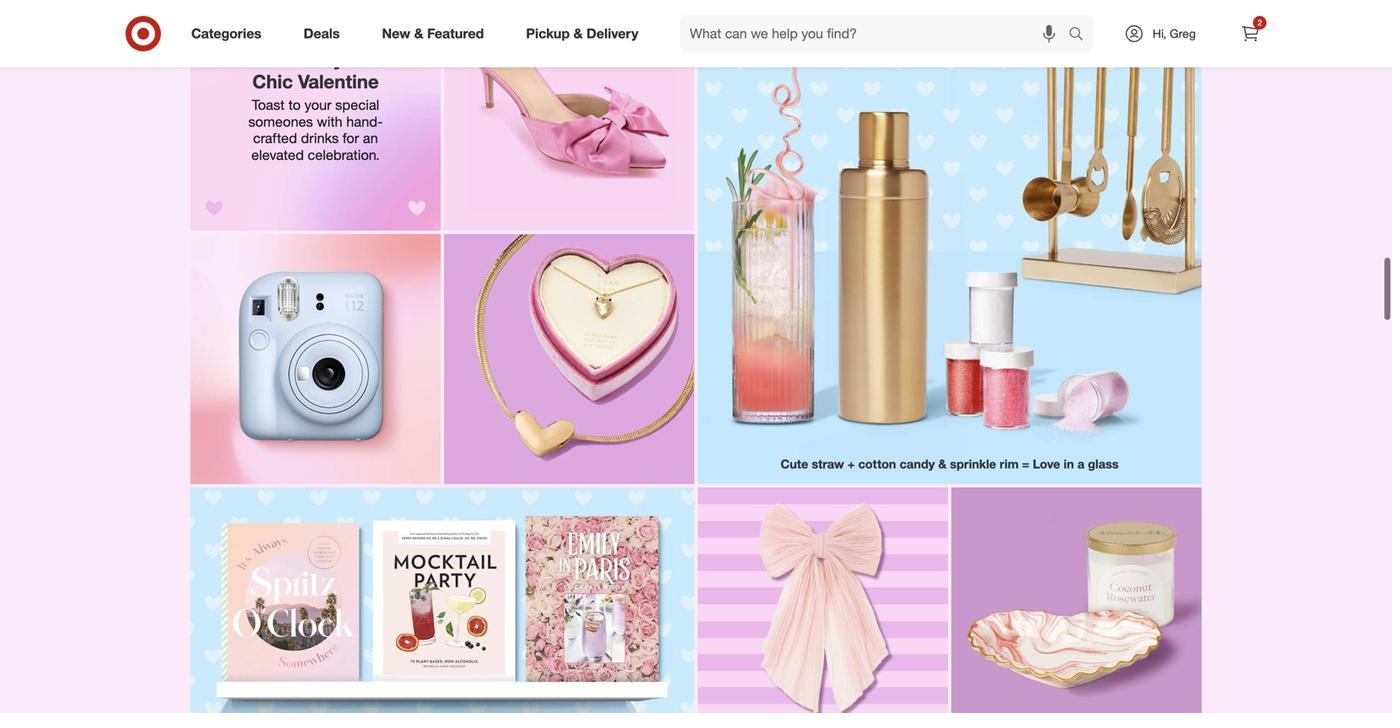 Task type: locate. For each thing, give the bounding box(es) containing it.
1 horizontal spatial &
[[574, 25, 583, 42]]

2 horizontal spatial &
[[938, 457, 947, 472]]

&
[[414, 25, 423, 42], [574, 25, 583, 42], [938, 457, 947, 472]]

0 horizontal spatial &
[[414, 25, 423, 42]]

glass
[[1088, 457, 1119, 472]]

2
[[1257, 17, 1262, 28]]

What can we help you find? suggestions appear below search field
[[680, 15, 1073, 52]]

featured
[[427, 25, 484, 42]]

candy
[[900, 457, 935, 472]]

& right pickup
[[574, 25, 583, 42]]

love
[[1033, 457, 1060, 472]]

someones
[[248, 113, 313, 130]]

=
[[1022, 457, 1029, 472]]

hi,
[[1153, 26, 1166, 41]]

cute
[[781, 457, 808, 472]]

deals link
[[289, 15, 361, 52]]

new & featured link
[[368, 15, 505, 52]]

greg
[[1170, 26, 1196, 41]]

& right new on the top left of page
[[414, 25, 423, 42]]

& right candy
[[938, 457, 947, 472]]

delivery
[[587, 25, 638, 42]]

a
[[1078, 457, 1085, 472]]

categories link
[[177, 15, 282, 52]]

be my chic valentine toast to your special someones with hand- crafted drinks for an elevated celebration.
[[248, 48, 383, 163]]

celebration.
[[308, 147, 380, 163]]

valentine
[[298, 70, 379, 93]]

+
[[848, 457, 855, 472]]

search button
[[1061, 15, 1101, 56]]

pickup & delivery
[[526, 25, 638, 42]]

for
[[343, 130, 359, 147]]



Task type: describe. For each thing, give the bounding box(es) containing it.
an
[[363, 130, 378, 147]]

pickup & delivery link
[[512, 15, 660, 52]]

in
[[1064, 457, 1074, 472]]

crafted
[[253, 130, 297, 147]]

deals
[[304, 25, 340, 42]]

special
[[335, 97, 379, 114]]

drinks
[[301, 130, 339, 147]]

elevated
[[251, 147, 304, 163]]

your
[[305, 97, 331, 114]]

hi, greg
[[1153, 26, 1196, 41]]

pickup
[[526, 25, 570, 42]]

cute straw + cotton candy & sprinkle rim = love in a glass
[[781, 457, 1119, 472]]

cute straw + cotton candy & sprinkle rim = love in a glass button
[[698, 0, 1202, 485]]

& for pickup
[[574, 25, 583, 42]]

new
[[382, 25, 410, 42]]

categories
[[191, 25, 261, 42]]

hand-
[[346, 113, 383, 130]]

straw
[[812, 457, 844, 472]]

2 link
[[1232, 15, 1269, 52]]

rim
[[1000, 457, 1019, 472]]

be
[[288, 48, 312, 70]]

& inside button
[[938, 457, 947, 472]]

my
[[317, 48, 343, 70]]

with
[[317, 113, 342, 130]]

search
[[1061, 27, 1101, 43]]

& for new
[[414, 25, 423, 42]]

sprinkle
[[950, 457, 996, 472]]

new & featured
[[382, 25, 484, 42]]

chic
[[252, 70, 293, 93]]

cotton
[[858, 457, 896, 472]]

toast
[[252, 97, 285, 114]]

to
[[288, 97, 301, 114]]



Task type: vqa. For each thing, say whether or not it's contained in the screenshot.
cotton
yes



